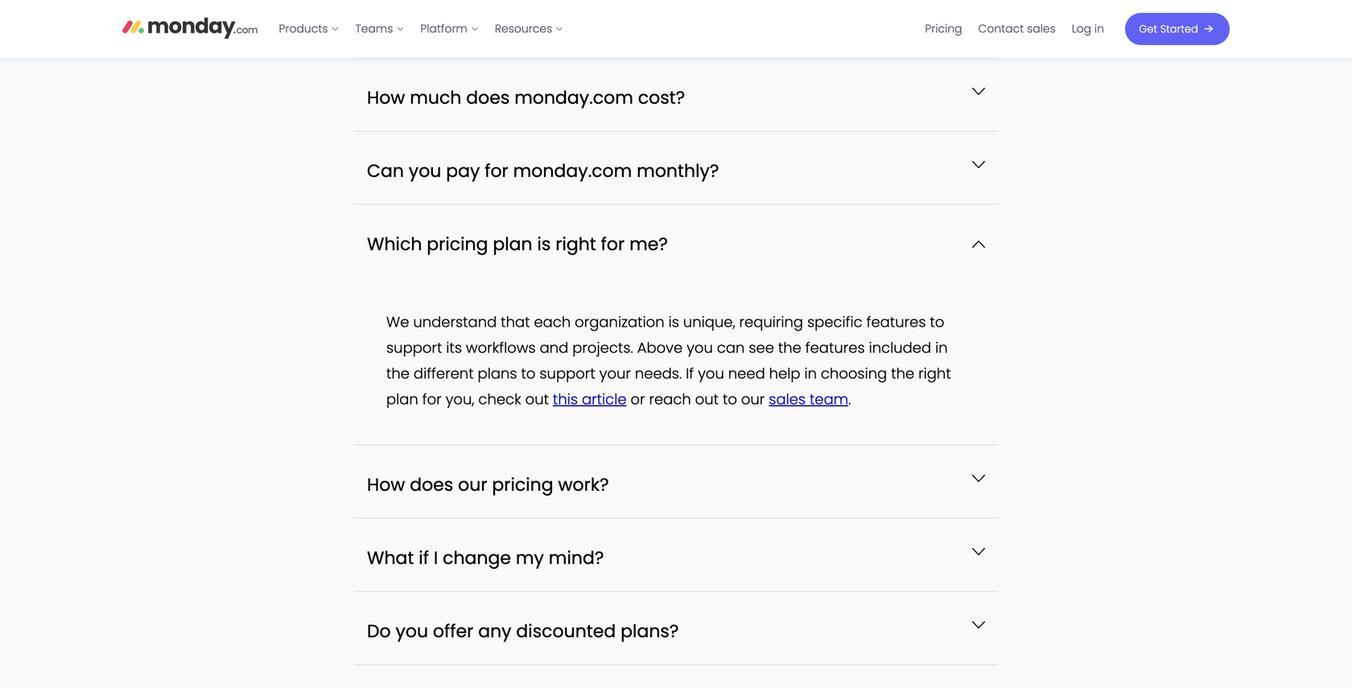 Task type: locate. For each thing, give the bounding box(es) containing it.
out right the reach
[[695, 389, 719, 410]]

for left you,
[[423, 389, 442, 410]]

get started button
[[1126, 13, 1230, 45]]

does right much in the left of the page
[[466, 85, 510, 110]]

1 horizontal spatial right
[[919, 363, 952, 384]]

to up included in the right of the page
[[930, 312, 945, 332]]

1 vertical spatial sales
[[769, 389, 806, 410]]

0 horizontal spatial does
[[410, 472, 454, 497]]

in right included in the right of the page
[[936, 338, 948, 358]]

does
[[466, 85, 510, 110], [410, 472, 454, 497]]

products
[[279, 21, 328, 37]]

features up included in the right of the page
[[867, 312, 926, 332]]

0 vertical spatial pricing
[[427, 232, 488, 256]]

log
[[1072, 21, 1092, 37]]

1 horizontal spatial support
[[540, 363, 596, 384]]

main element
[[271, 0, 1230, 58]]

1 horizontal spatial plan
[[493, 232, 533, 256]]

0 horizontal spatial list
[[271, 0, 572, 58]]

or
[[631, 389, 645, 410]]

resources
[[495, 21, 553, 37]]

how for how does our pricing work?
[[367, 472, 405, 497]]

to
[[930, 312, 945, 332], [521, 363, 536, 384], [723, 389, 738, 410]]

pricing inside dropdown button
[[427, 232, 488, 256]]

you
[[409, 158, 442, 183], [687, 338, 713, 358], [698, 363, 725, 384], [396, 619, 428, 644]]

1 vertical spatial features
[[806, 338, 865, 358]]

our
[[741, 389, 765, 410], [458, 472, 488, 497]]

out
[[525, 389, 549, 410], [695, 389, 719, 410]]

help
[[769, 363, 801, 384]]

is
[[537, 232, 551, 256], [669, 312, 679, 332]]

your
[[600, 363, 631, 384]]

how does our pricing work?
[[367, 472, 609, 497]]

resources link
[[487, 16, 572, 42]]

list
[[271, 0, 572, 58], [917, 0, 1113, 58]]

2 vertical spatial in
[[805, 363, 817, 384]]

0 horizontal spatial sales
[[769, 389, 806, 410]]

work?
[[558, 472, 609, 497]]

you,
[[446, 389, 475, 410]]

0 vertical spatial features
[[867, 312, 926, 332]]

which
[[367, 232, 422, 256]]

how left much in the left of the page
[[367, 85, 405, 110]]

in
[[1095, 21, 1105, 37], [936, 338, 948, 358], [805, 363, 817, 384]]

1 vertical spatial our
[[458, 472, 488, 497]]

0 vertical spatial right
[[556, 232, 597, 256]]

0 vertical spatial in
[[1095, 21, 1105, 37]]

does up i
[[410, 472, 454, 497]]

does inside dropdown button
[[466, 85, 510, 110]]

0 vertical spatial our
[[741, 389, 765, 410]]

features down the specific
[[806, 338, 865, 358]]

specific
[[808, 312, 863, 332]]

in up sales team link
[[805, 363, 817, 384]]

1 vertical spatial support
[[540, 363, 596, 384]]

my
[[516, 546, 544, 570]]

1 vertical spatial plan
[[386, 389, 419, 410]]

for left me?
[[601, 232, 625, 256]]

the
[[778, 338, 802, 358], [386, 363, 410, 384], [892, 363, 915, 384]]

plans
[[478, 363, 517, 384]]

0 horizontal spatial the
[[386, 363, 410, 384]]

0 horizontal spatial for
[[423, 389, 442, 410]]

right down included in the right of the page
[[919, 363, 952, 384]]

1 horizontal spatial is
[[669, 312, 679, 332]]

1 horizontal spatial pricing
[[492, 472, 554, 497]]

0 vertical spatial to
[[930, 312, 945, 332]]

1 out from the left
[[525, 389, 549, 410]]

if
[[419, 546, 429, 570]]

1 horizontal spatial for
[[485, 158, 509, 183]]

1 vertical spatial monday.com
[[513, 158, 632, 183]]

pricing
[[427, 232, 488, 256], [492, 472, 554, 497]]

0 horizontal spatial right
[[556, 232, 597, 256]]

how up what on the left bottom of the page
[[367, 472, 405, 497]]

0 horizontal spatial out
[[525, 389, 549, 410]]

the down included in the right of the page
[[892, 363, 915, 384]]

pricing
[[925, 21, 963, 37]]

0 vertical spatial does
[[466, 85, 510, 110]]

included
[[869, 338, 932, 358]]

right left me?
[[556, 232, 597, 256]]

list containing products
[[271, 0, 572, 58]]

can
[[367, 158, 404, 183]]

right inside we understand that each organization is unique, requiring specific features to support its workflows and projects. above you can see the features included in the different plans to support your needs. if you need help in choosing the right plan for you, check out
[[919, 363, 952, 384]]

the up the 'help'
[[778, 338, 802, 358]]

sales right contact
[[1028, 21, 1056, 37]]

above
[[637, 338, 683, 358]]

region containing we understand that each organization is unique, requiring specific features to support its workflows and projects. above you can see the features included in the different plans to support your needs. if you need help in choosing the right plan for you, check out
[[386, 309, 966, 412]]

get
[[1140, 22, 1158, 36]]

1 horizontal spatial our
[[741, 389, 765, 410]]

1 vertical spatial does
[[410, 472, 454, 497]]

unique,
[[683, 312, 736, 332]]

1 vertical spatial pricing
[[492, 472, 554, 497]]

is inside dropdown button
[[537, 232, 551, 256]]

1 horizontal spatial sales
[[1028, 21, 1056, 37]]

1 horizontal spatial to
[[723, 389, 738, 410]]

1 vertical spatial for
[[601, 232, 625, 256]]

region
[[386, 309, 966, 412]]

i
[[434, 546, 438, 570]]

how inside how much does monday.com cost? dropdown button
[[367, 85, 405, 110]]

plans?
[[621, 619, 679, 644]]

2 vertical spatial for
[[423, 389, 442, 410]]

what if i change my mind? button
[[354, 519, 998, 591]]

is inside we understand that each organization is unique, requiring specific features to support its workflows and projects. above you can see the features included in the different plans to support your needs. if you need help in choosing the right plan for you, check out
[[669, 312, 679, 332]]

1 horizontal spatial out
[[695, 389, 719, 410]]

out left this
[[525, 389, 549, 410]]

2 list from the left
[[917, 0, 1113, 58]]

sales down the 'help'
[[769, 389, 806, 410]]

need
[[729, 363, 766, 384]]

support down we
[[386, 338, 442, 358]]

how inside how does our pricing work? dropdown button
[[367, 472, 405, 497]]

team
[[810, 389, 849, 410]]

reach
[[649, 389, 691, 410]]

2 horizontal spatial to
[[930, 312, 945, 332]]

for inside we understand that each organization is unique, requiring specific features to support its workflows and projects. above you can see the features included in the different plans to support your needs. if you need help in choosing the right plan for you, check out
[[423, 389, 442, 410]]

0 horizontal spatial plan
[[386, 389, 419, 410]]

0 vertical spatial plan
[[493, 232, 533, 256]]

you right do
[[396, 619, 428, 644]]

monday.com
[[515, 85, 634, 110], [513, 158, 632, 183]]

to down need
[[723, 389, 738, 410]]

1 how from the top
[[367, 85, 405, 110]]

features
[[867, 312, 926, 332], [806, 338, 865, 358]]

is down can you pay for monday.com monthly?
[[537, 232, 551, 256]]

0 horizontal spatial support
[[386, 338, 442, 358]]

1 vertical spatial how
[[367, 472, 405, 497]]

0 vertical spatial sales
[[1028, 21, 1056, 37]]

1 horizontal spatial features
[[867, 312, 926, 332]]

1 vertical spatial is
[[669, 312, 679, 332]]

do
[[367, 619, 391, 644]]

our down need
[[741, 389, 765, 410]]

each
[[534, 312, 571, 332]]

pricing left work?
[[492, 472, 554, 497]]

platform
[[421, 21, 468, 37]]

1 list from the left
[[271, 0, 572, 58]]

0 vertical spatial monday.com
[[515, 85, 634, 110]]

much
[[410, 85, 462, 110]]

pay
[[446, 158, 480, 183]]

offer
[[433, 619, 474, 644]]

our up change
[[458, 472, 488, 497]]

2 vertical spatial to
[[723, 389, 738, 410]]

for right the pay in the top of the page
[[485, 158, 509, 183]]

1 vertical spatial to
[[521, 363, 536, 384]]

plan down the different
[[386, 389, 419, 410]]

needs.
[[635, 363, 682, 384]]

1 vertical spatial right
[[919, 363, 952, 384]]

2 out from the left
[[695, 389, 719, 410]]

how for how much does monday.com cost?
[[367, 85, 405, 110]]

pricing right which
[[427, 232, 488, 256]]

contact sales
[[979, 21, 1056, 37]]

plan
[[493, 232, 533, 256], [386, 389, 419, 410]]

you left the pay in the top of the page
[[409, 158, 442, 183]]

see
[[749, 338, 775, 358]]

we
[[386, 312, 409, 332]]

plan up that
[[493, 232, 533, 256]]

how
[[367, 85, 405, 110], [367, 472, 405, 497]]

that
[[501, 312, 530, 332]]

0 vertical spatial how
[[367, 85, 405, 110]]

1 horizontal spatial does
[[466, 85, 510, 110]]

article
[[582, 389, 627, 410]]

log in
[[1072, 21, 1105, 37]]

2 horizontal spatial in
[[1095, 21, 1105, 37]]

0 horizontal spatial pricing
[[427, 232, 488, 256]]

the left the different
[[386, 363, 410, 384]]

plan inside we understand that each organization is unique, requiring specific features to support its workflows and projects. above you can see the features included in the different plans to support your needs. if you need help in choosing the right plan for you, check out
[[386, 389, 419, 410]]

log in link
[[1064, 16, 1113, 42]]

2 how from the top
[[367, 472, 405, 497]]

to right 'plans'
[[521, 363, 536, 384]]

in right log
[[1095, 21, 1105, 37]]

1 horizontal spatial in
[[936, 338, 948, 358]]

you down the unique,
[[687, 338, 713, 358]]

1 horizontal spatial list
[[917, 0, 1113, 58]]

0 vertical spatial is
[[537, 232, 551, 256]]

sales
[[1028, 21, 1056, 37], [769, 389, 806, 410]]

our inside region
[[741, 389, 765, 410]]

is up above
[[669, 312, 679, 332]]

monday.com logo image
[[122, 11, 258, 44]]

for
[[485, 158, 509, 183], [601, 232, 625, 256], [423, 389, 442, 410]]

list containing pricing
[[917, 0, 1113, 58]]

0 horizontal spatial is
[[537, 232, 551, 256]]

which pricing plan is right for me? button
[[354, 205, 998, 277]]

0 horizontal spatial our
[[458, 472, 488, 497]]

can you pay for monday.com monthly? button
[[354, 131, 998, 204]]

support up this
[[540, 363, 596, 384]]

support
[[386, 338, 442, 358], [540, 363, 596, 384]]

0 horizontal spatial to
[[521, 363, 536, 384]]

what
[[367, 546, 414, 570]]



Task type: describe. For each thing, give the bounding box(es) containing it.
mind?
[[549, 546, 604, 570]]

can you pay for monday.com monthly?
[[367, 158, 719, 183]]

this
[[553, 389, 578, 410]]

0 horizontal spatial in
[[805, 363, 817, 384]]

sales inside list
[[1028, 21, 1056, 37]]

sales team link
[[769, 389, 849, 410]]

teams link
[[347, 16, 413, 42]]

you right the if
[[698, 363, 725, 384]]

1 horizontal spatial the
[[778, 338, 802, 358]]

do you offer any discounted plans? button
[[354, 592, 998, 665]]

2 horizontal spatial for
[[601, 232, 625, 256]]

teams
[[355, 21, 393, 37]]

out inside we understand that each organization is unique, requiring specific features to support its workflows and projects. above you can see the features included in the different plans to support your needs. if you need help in choosing the right plan for you, check out
[[525, 389, 549, 410]]

1 vertical spatial in
[[936, 338, 948, 358]]

its
[[446, 338, 462, 358]]

0 horizontal spatial features
[[806, 338, 865, 358]]

plan inside dropdown button
[[493, 232, 533, 256]]

which pricing plan is right for me?
[[367, 232, 668, 256]]

this article link
[[553, 389, 627, 410]]

contact sales link
[[971, 16, 1064, 42]]

change
[[443, 546, 511, 570]]

and
[[540, 338, 569, 358]]

monthly?
[[637, 158, 719, 183]]

contact
[[979, 21, 1024, 37]]

how much does monday.com cost?
[[367, 85, 685, 110]]

we understand that each organization is unique, requiring specific features to support its workflows and projects. above you can see the features included in the different plans to support your needs. if you need help in choosing the right plan for you, check out
[[386, 312, 952, 410]]

0 vertical spatial support
[[386, 338, 442, 358]]

me?
[[630, 232, 668, 256]]

different
[[414, 363, 474, 384]]

this article or reach out to our sales team .
[[553, 389, 851, 410]]

can
[[717, 338, 745, 358]]

how much does monday.com cost? button
[[354, 58, 998, 131]]

0 vertical spatial for
[[485, 158, 509, 183]]

requiring
[[740, 312, 804, 332]]

projects.
[[573, 338, 634, 358]]

what if i change my mind?
[[367, 546, 604, 570]]

pricing link
[[917, 16, 971, 42]]

do you offer any discounted plans?
[[367, 619, 679, 644]]

right inside "which pricing plan is right for me?" dropdown button
[[556, 232, 597, 256]]

understand
[[413, 312, 497, 332]]

how does our pricing work? button
[[354, 445, 998, 518]]

organization
[[575, 312, 665, 332]]

products link
[[271, 16, 347, 42]]

discounted
[[516, 619, 616, 644]]

workflows
[[466, 338, 536, 358]]

choosing
[[821, 363, 888, 384]]

check
[[479, 389, 522, 410]]

any
[[478, 619, 512, 644]]

cost?
[[638, 85, 685, 110]]

started
[[1161, 22, 1199, 36]]

get started
[[1140, 22, 1199, 36]]

if
[[686, 363, 694, 384]]

pricing inside dropdown button
[[492, 472, 554, 497]]

.
[[849, 389, 851, 410]]

platform link
[[413, 16, 487, 42]]

in inside 'link'
[[1095, 21, 1105, 37]]

does inside dropdown button
[[410, 472, 454, 497]]

our inside dropdown button
[[458, 472, 488, 497]]

2 horizontal spatial the
[[892, 363, 915, 384]]



Task type: vqa. For each thing, say whether or not it's contained in the screenshot.
Canada,
no



